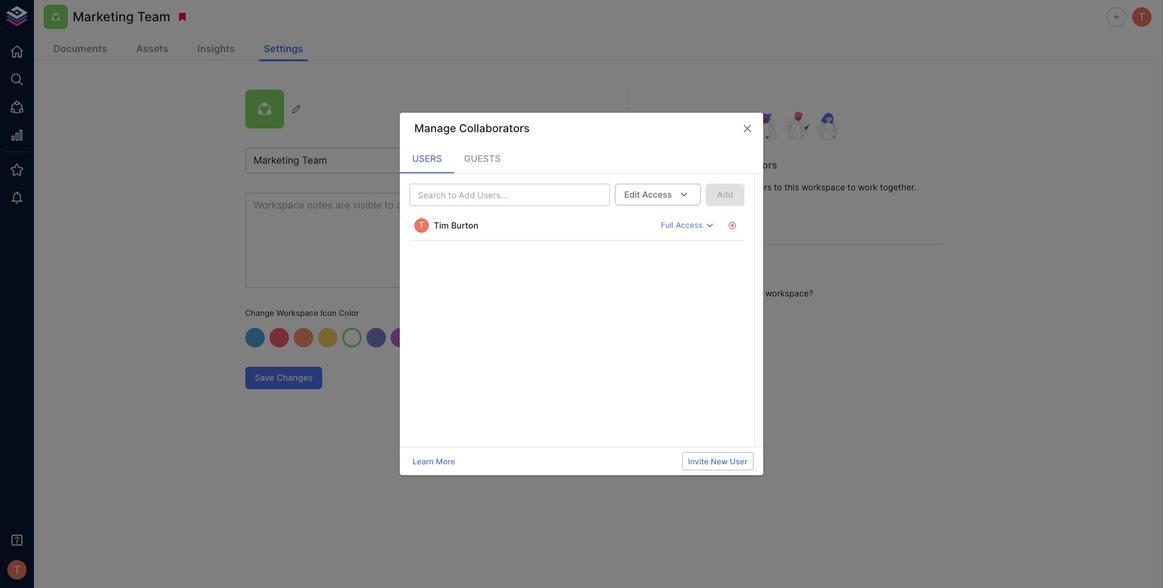 Task type: describe. For each thing, give the bounding box(es) containing it.
marketing
[[73, 9, 134, 24]]

learn more
[[413, 456, 456, 466]]

edit for edit access
[[625, 189, 640, 199]]

invite
[[689, 456, 709, 466]]

Search to Add Users... text field
[[413, 187, 587, 202]]

save changes button
[[245, 367, 323, 389]]

edit collaborators
[[668, 208, 741, 219]]

documents link
[[48, 38, 112, 61]]

manage collaborators inside manage collaborators dialog
[[415, 122, 530, 135]]

1 horizontal spatial manage
[[674, 159, 712, 171]]

documents
[[53, 42, 107, 55]]

full access button
[[658, 216, 721, 235]]

together.
[[881, 182, 917, 192]]

edit for edit collaborators
[[668, 208, 684, 219]]

learn
[[413, 456, 434, 466]]

team
[[137, 9, 171, 24]]

you
[[672, 288, 686, 299]]

collaborators inside button
[[686, 208, 741, 219]]

remove
[[688, 182, 717, 192]]

user
[[730, 456, 748, 466]]

want
[[689, 288, 708, 299]]

remove bookmark image
[[177, 12, 188, 22]]

burton
[[451, 220, 479, 230]]

new
[[711, 456, 728, 466]]

0 vertical spatial t
[[1139, 10, 1146, 24]]

save changes
[[255, 372, 313, 383]]

t inside manage collaborators dialog
[[419, 220, 425, 230]]

0 horizontal spatial t
[[13, 563, 21, 576]]

collaborators
[[720, 182, 772, 192]]

manage inside dialog
[[415, 122, 457, 135]]

Workspace notes are visible to all members and guests. text field
[[245, 193, 590, 288]]

or
[[677, 182, 685, 192]]

marketing team
[[73, 9, 171, 24]]

this for to
[[785, 182, 800, 192]]

do you want to delete this workspace?
[[658, 288, 814, 299]]

change workspace icon color
[[245, 308, 359, 318]]

change
[[245, 308, 274, 318]]

work
[[859, 182, 878, 192]]

delete
[[721, 288, 746, 299]]



Task type: locate. For each thing, give the bounding box(es) containing it.
access for edit access
[[643, 189, 672, 199]]

1 horizontal spatial this
[[785, 182, 800, 192]]

more
[[436, 456, 456, 466]]

1 horizontal spatial edit
[[668, 208, 684, 219]]

edit left add
[[625, 189, 640, 199]]

add
[[658, 182, 675, 192]]

workspace
[[802, 182, 846, 192]]

t
[[1139, 10, 1146, 24], [419, 220, 425, 230], [13, 563, 21, 576]]

1 vertical spatial access
[[676, 220, 703, 230]]

1 horizontal spatial access
[[676, 220, 703, 230]]

icon
[[321, 308, 337, 318]]

settings link
[[259, 38, 308, 61]]

assets link
[[131, 38, 173, 61]]

guests button
[[455, 144, 511, 173]]

workspace
[[277, 308, 319, 318]]

0 vertical spatial access
[[643, 189, 672, 199]]

1 vertical spatial collaborators
[[714, 159, 778, 171]]

learn more button
[[410, 452, 459, 471]]

1 horizontal spatial manage collaborators
[[674, 159, 778, 171]]

guests
[[464, 153, 501, 164]]

tim
[[434, 220, 449, 230]]

0 horizontal spatial manage
[[415, 122, 457, 135]]

0 vertical spatial manage
[[415, 122, 457, 135]]

assets
[[136, 42, 168, 55]]

full
[[661, 220, 674, 230]]

users
[[412, 153, 442, 164]]

collaborators
[[459, 122, 530, 135], [714, 159, 778, 171], [686, 208, 741, 219]]

access inside "full access" button
[[676, 220, 703, 230]]

workspace?
[[766, 288, 814, 299]]

tim burton
[[434, 220, 479, 230]]

edit access
[[625, 189, 672, 199]]

manage collaborators
[[415, 122, 530, 135], [674, 159, 778, 171]]

1 horizontal spatial t
[[419, 220, 425, 230]]

0 horizontal spatial this
[[749, 288, 764, 299]]

1 vertical spatial t
[[419, 220, 425, 230]]

t button
[[1131, 5, 1154, 28], [4, 556, 30, 583]]

edit collaborators button
[[658, 203, 750, 225]]

1 vertical spatial t button
[[4, 556, 30, 583]]

0 horizontal spatial manage collaborators
[[415, 122, 530, 135]]

this left workspace
[[785, 182, 800, 192]]

1 vertical spatial manage collaborators
[[674, 159, 778, 171]]

color
[[339, 308, 359, 318]]

access down edit collaborators
[[676, 220, 703, 230]]

access left or
[[643, 189, 672, 199]]

to right want
[[711, 288, 719, 299]]

0 horizontal spatial to
[[711, 288, 719, 299]]

collaborators down remove
[[686, 208, 741, 219]]

0 vertical spatial collaborators
[[459, 122, 530, 135]]

0 horizontal spatial t button
[[4, 556, 30, 583]]

edit up full access
[[668, 208, 684, 219]]

settings
[[264, 42, 303, 55]]

this right delete
[[749, 288, 764, 299]]

manage collaborators dialog
[[400, 113, 764, 475]]

save
[[255, 372, 275, 383]]

to left work
[[848, 182, 856, 192]]

0 vertical spatial t button
[[1131, 5, 1154, 28]]

edit inside manage collaborators dialog
[[625, 189, 640, 199]]

1 horizontal spatial to
[[775, 182, 783, 192]]

2 vertical spatial t
[[13, 563, 21, 576]]

access for full access
[[676, 220, 703, 230]]

2 horizontal spatial to
[[848, 182, 856, 192]]

1 vertical spatial edit
[[668, 208, 684, 219]]

insights link
[[193, 38, 240, 61]]

tab list
[[400, 144, 764, 173]]

edit access button
[[615, 183, 701, 206]]

2 horizontal spatial t
[[1139, 10, 1146, 24]]

to right collaborators
[[775, 182, 783, 192]]

collaborators inside dialog
[[459, 122, 530, 135]]

2 vertical spatial collaborators
[[686, 208, 741, 219]]

1 horizontal spatial t button
[[1131, 5, 1154, 28]]

0 horizontal spatial access
[[643, 189, 672, 199]]

do
[[658, 288, 669, 299]]

0 vertical spatial manage collaborators
[[415, 122, 530, 135]]

1 vertical spatial manage
[[674, 159, 712, 171]]

manage
[[415, 122, 457, 135], [674, 159, 712, 171]]

collaborators up guests button
[[459, 122, 530, 135]]

Workspace Name text field
[[245, 148, 590, 173]]

access inside the edit access button
[[643, 189, 672, 199]]

tab list containing users
[[400, 144, 764, 173]]

invite new user
[[689, 456, 748, 466]]

collaborators up collaborators
[[714, 159, 778, 171]]

access
[[643, 189, 672, 199], [676, 220, 703, 230]]

manage up remove
[[674, 159, 712, 171]]

changes
[[277, 372, 313, 383]]

add or remove collaborators to this workspace to work together.
[[658, 182, 917, 192]]

insights
[[198, 42, 235, 55]]

0 horizontal spatial edit
[[625, 189, 640, 199]]

to
[[775, 182, 783, 192], [848, 182, 856, 192], [711, 288, 719, 299]]

this for delete
[[749, 288, 764, 299]]

users button
[[400, 144, 455, 173]]

manage up users
[[415, 122, 457, 135]]

0 vertical spatial edit
[[625, 189, 640, 199]]

0 vertical spatial this
[[785, 182, 800, 192]]

edit
[[625, 189, 640, 199], [668, 208, 684, 219]]

this
[[785, 182, 800, 192], [749, 288, 764, 299]]

full access
[[661, 220, 703, 230]]

manage collaborators up collaborators
[[674, 159, 778, 171]]

1 vertical spatial this
[[749, 288, 764, 299]]

manage collaborators up guests button
[[415, 122, 530, 135]]



Task type: vqa. For each thing, say whether or not it's contained in the screenshot.
the Edit Collaborators
yes



